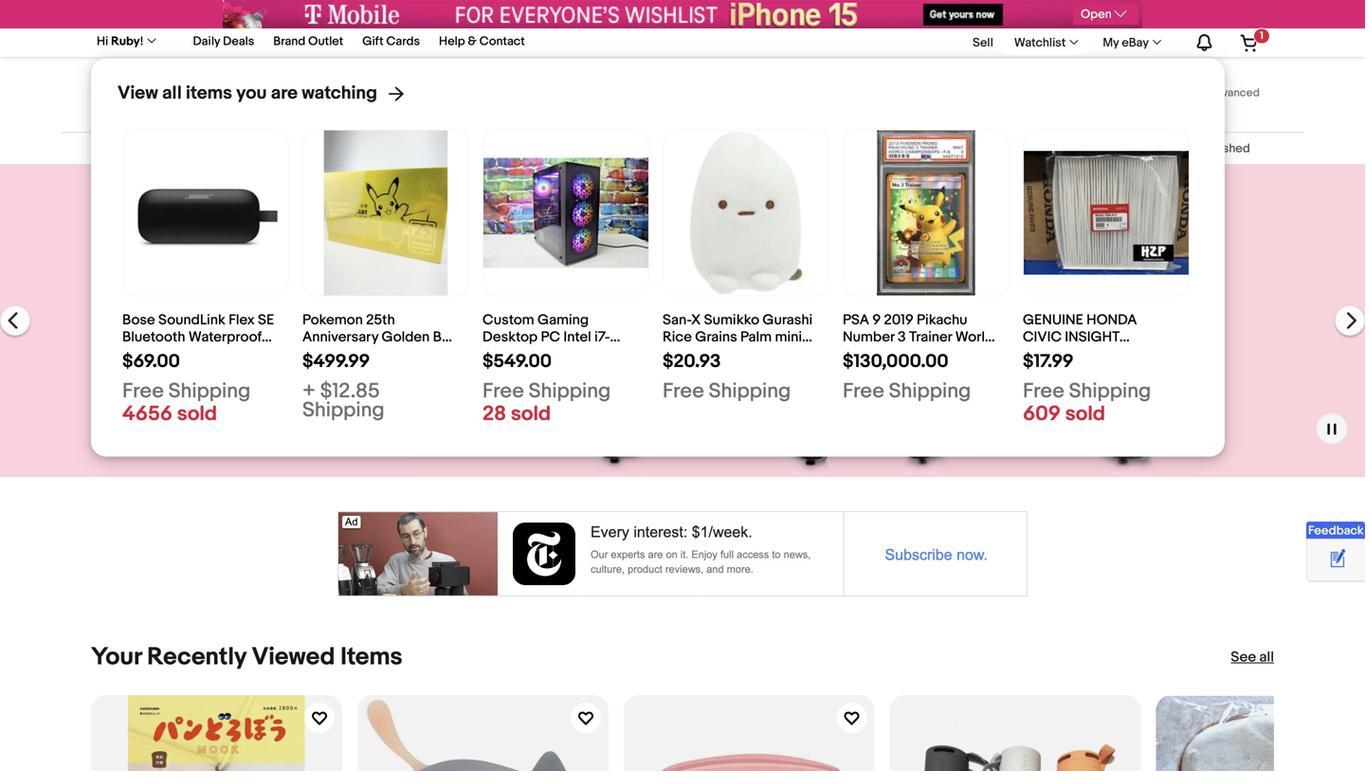 Task type: describe. For each thing, give the bounding box(es) containing it.
brand
[[273, 34, 306, 49]]

bose
[[122, 311, 155, 328]]

watching
[[302, 82, 378, 104]]

4656
[[122, 402, 173, 426]]

san-x sumikko gurashi rice grains palm mini stuffed toy plush (food kingdom) new image
[[664, 130, 829, 295]]

pc
[[541, 328, 561, 346]]

fashion
[[606, 141, 648, 156]]

civic
[[1024, 328, 1062, 346]]

business
[[837, 141, 887, 156]]

free for 28
[[483, 379, 524, 403]]

see all link
[[1232, 648, 1275, 667]]

cabin
[[1024, 363, 1066, 380]]

1 horizontal spatial refurbished
[[1183, 141, 1251, 156]]

2019
[[885, 311, 914, 328]]

& for business
[[889, 141, 898, 156]]

bose soundlink flex se bluetooth waterproof speaker, certified refurbished image
[[123, 151, 288, 275]]

$17.99 free shipping 609 sold
[[1024, 350, 1152, 426]]

plush
[[737, 346, 772, 363]]

free inside $20.93 free shipping
[[663, 379, 705, 403]]

shop now
[[108, 352, 184, 371]]

micron
[[1085, 346, 1142, 363]]

daily deals link
[[193, 31, 255, 54]]

+ inside custom gaming desktop pc intel i7- 4770 3.40 16 gb ssd + 1tb nvidia rtx 2060 6 gb
[[621, 346, 630, 363]]

ebay live link
[[1107, 141, 1159, 156]]

seller
[[372, 363, 409, 380]]

number
[[843, 328, 895, 346]]

toys
[[673, 141, 698, 156]]

psa 9 2019 pikachu number 3 trainer world championship promo trophy pokemon card
[[843, 311, 994, 380]]

refurbished inside bose soundlink flex se bluetooth waterproof speaker, certified refurbished
[[122, 363, 202, 380]]

my
[[1104, 35, 1120, 50]]

up
[[91, 179, 138, 223]]

banner containing free shipping
[[86, 27, 1275, 457]]

contact
[[480, 34, 525, 49]]

$549.00
[[483, 350, 552, 373]]

sell
[[973, 36, 994, 50]]

1 horizontal spatial gb
[[567, 346, 588, 363]]

pokemon inside pokemon 25th anniversary golden box japanese new factory sealed us seller
[[303, 311, 363, 328]]

shipping for $20.93 free shipping
[[709, 379, 791, 403]]

japanese
[[303, 346, 365, 363]]

items
[[341, 643, 403, 672]]

help & contact
[[439, 34, 525, 49]]

view all items you are watching
[[118, 82, 378, 104]]

shipping for $549.00 free shipping 28 sold
[[529, 379, 611, 403]]

rice
[[663, 328, 692, 346]]

jewelry
[[977, 141, 1020, 156]]

desktop
[[483, 328, 538, 346]]

pokemon inside psa 9 2019 pikachu number 3 trainer world championship promo trophy pokemon card
[[890, 363, 951, 380]]

$549.00 free shipping 28 sold
[[483, 350, 611, 426]]

anniversary
[[303, 328, 379, 346]]

daily deals
[[193, 34, 255, 49]]

electronics
[[312, 141, 374, 156]]

collectibles link
[[399, 141, 467, 156]]

account navigation
[[86, 27, 1275, 457]]

jewelry & watches
[[977, 141, 1082, 156]]

genuine
[[1024, 311, 1084, 328]]

custom gaming desktop pc intel i7- 4770 3.40 16 gb ssd + 1tb nvidia rtx 2060 6 gb
[[483, 311, 630, 397]]

live
[[1137, 141, 1159, 156]]

$130,000.00
[[843, 350, 949, 373]]

custom
[[483, 311, 535, 328]]

speaker,
[[122, 346, 178, 363]]

stuffed
[[663, 346, 711, 363]]

6
[[618, 363, 626, 380]]

gift cards
[[363, 34, 420, 49]]

shipping for $130,000.00 free shipping
[[889, 379, 972, 403]]

honda
[[1087, 311, 1138, 328]]

brand outlet link
[[273, 31, 344, 54]]

home for home
[[115, 141, 148, 156]]

tba-
[[1069, 380, 1100, 397]]

sporting goods link
[[723, 141, 812, 156]]

shipping for $17.99 free shipping 609 sold
[[1070, 379, 1152, 403]]

daily
[[193, 34, 220, 49]]

sold for 609 sold
[[1066, 402, 1106, 426]]

notifications image
[[1193, 33, 1215, 52]]

promo
[[941, 346, 983, 363]]

hi
[[97, 34, 108, 49]]

gurashi
[[763, 311, 813, 328]]

$69.00 free shipping 4656 sold
[[122, 350, 251, 426]]

0 vertical spatial advertisement region
[[223, 0, 1143, 28]]

!
[[140, 34, 144, 49]]

2060
[[581, 363, 615, 380]]

watches
[[1034, 141, 1082, 156]]

goods
[[774, 141, 812, 156]]

se
[[258, 311, 274, 328]]

insight
[[1066, 328, 1120, 346]]

plus
[[198, 297, 231, 317]]

gift cards link
[[363, 31, 420, 54]]

new inside pokemon 25th anniversary golden box japanese new factory sealed us seller
[[369, 346, 397, 363]]

up to 20% off peloton start the new year strong with fitness bikes, plus a warranty.
[[91, 179, 323, 317]]



Task type: locate. For each thing, give the bounding box(es) containing it.
x
[[692, 311, 701, 328]]

0 vertical spatial gb
[[567, 346, 588, 363]]

sold right "4656"
[[177, 402, 217, 426]]

certified
[[181, 346, 240, 363]]

all for see
[[1260, 649, 1275, 666]]

home for home & garden
[[492, 141, 526, 156]]

nvidia
[[507, 363, 548, 380]]

view
[[118, 82, 158, 104]]

& for jewelry
[[1022, 141, 1031, 156]]

1 horizontal spatial all
[[1260, 649, 1275, 666]]

with
[[290, 276, 323, 297]]

all right view
[[162, 82, 182, 104]]

free down $17.99
[[1024, 379, 1065, 403]]

sumikko
[[704, 311, 760, 328]]

all inside see all link
[[1260, 649, 1275, 666]]

garden
[[540, 141, 582, 156]]

ssd
[[591, 346, 618, 363]]

gift
[[363, 34, 384, 49]]

$12.85
[[320, 379, 380, 403]]

2 free from the left
[[483, 379, 524, 403]]

kingdom)
[[663, 363, 725, 380]]

watchlist link
[[1004, 32, 1087, 54]]

1 vertical spatial refurbished
[[122, 363, 202, 380]]

shop now link
[[91, 340, 227, 384]]

shipping for $69.00 free shipping 4656 sold
[[168, 379, 251, 403]]

genuine honda civic insight clarity micron cabin air filter 80292-tba-a11
[[1024, 311, 1142, 397]]

free down $20.93
[[663, 379, 705, 403]]

custom gaming desktop pc intel i7-4770 3.40 16 gb ssd + 1tb nvidia rtx 2060 6 gb image
[[484, 158, 649, 268]]

3 sold from the left
[[1066, 402, 1106, 426]]

+ down $499.99
[[303, 379, 316, 403]]

0 vertical spatial +
[[621, 346, 630, 363]]

warranty.
[[248, 297, 318, 317]]

advertisement region
[[223, 0, 1143, 28], [338, 511, 1028, 597]]

start
[[91, 276, 129, 297]]

gb up 28
[[483, 380, 503, 397]]

& right jewelry
[[1022, 141, 1031, 156]]

1
[[1261, 30, 1264, 42]]

$69.00
[[122, 350, 180, 373]]

home
[[115, 141, 148, 156], [492, 141, 526, 156]]

sporting goods
[[723, 141, 812, 156]]

banner
[[86, 27, 1275, 457]]

view all items you are watching element
[[118, 82, 378, 104]]

pokemon
[[303, 311, 363, 328], [890, 363, 951, 380]]

0 horizontal spatial all
[[162, 82, 182, 104]]

trainer
[[910, 328, 953, 346]]

sold for 4656 sold
[[177, 402, 217, 426]]

2 home from the left
[[492, 141, 526, 156]]

advanced link
[[1199, 74, 1270, 112]]

fitness
[[91, 297, 144, 317]]

new
[[369, 346, 397, 363], [728, 363, 757, 380]]

$17.99
[[1024, 350, 1074, 373]]

ebay inside the account 'navigation'
[[1122, 35, 1150, 50]]

peloton
[[91, 224, 219, 268]]

items
[[186, 82, 232, 104]]

gaming
[[538, 311, 589, 328]]

0 vertical spatial ebay
[[1122, 35, 1150, 50]]

3 free from the left
[[663, 379, 705, 403]]

free inside $549.00 free shipping 28 sold
[[483, 379, 524, 403]]

$499.99 + $12.85 shipping
[[303, 350, 385, 423]]

0 vertical spatial all
[[162, 82, 182, 104]]

free down $549.00
[[483, 379, 524, 403]]

1 vertical spatial pokemon
[[890, 363, 951, 380]]

all inside the account 'navigation'
[[162, 82, 182, 104]]

all
[[162, 82, 182, 104], [1260, 649, 1275, 666]]

28
[[483, 402, 507, 426]]

3.40
[[519, 346, 548, 363]]

free inside $130,000.00 free shipping
[[843, 379, 885, 403]]

cards
[[387, 34, 420, 49]]

ebay right 'my'
[[1122, 35, 1150, 50]]

$499.99
[[303, 350, 370, 373]]

+ right ssd
[[621, 346, 630, 363]]

1 horizontal spatial pokemon
[[890, 363, 951, 380]]

1tb
[[483, 363, 504, 380]]

new inside san-x sumikko gurashi rice grains palm mini stuffed toy plush (food kingdom) new
[[728, 363, 757, 380]]

& inside the account 'navigation'
[[468, 34, 477, 49]]

free inside $69.00 free shipping 4656 sold
[[122, 379, 164, 403]]

& right 'help'
[[468, 34, 477, 49]]

sell link
[[965, 36, 1003, 50]]

0 horizontal spatial gb
[[483, 380, 503, 397]]

2 sold from the left
[[511, 402, 551, 426]]

free for 609
[[1024, 379, 1065, 403]]

sold right 28
[[511, 402, 551, 426]]

us
[[351, 363, 369, 380]]

1 horizontal spatial +
[[621, 346, 630, 363]]

you
[[236, 82, 267, 104]]

waterproof
[[189, 328, 262, 346]]

& for home
[[528, 141, 537, 156]]

palm
[[741, 328, 772, 346]]

industrial
[[901, 141, 952, 156]]

pokemon up japanese
[[303, 311, 363, 328]]

free for 4656
[[122, 379, 164, 403]]

free inside $17.99 free shipping 609 sold
[[1024, 379, 1065, 403]]

advanced
[[1208, 86, 1261, 100]]

& for help
[[468, 34, 477, 49]]

1 horizontal spatial new
[[728, 363, 757, 380]]

4 free from the left
[[843, 379, 885, 403]]

bikes,
[[148, 297, 195, 317]]

shipping inside $20.93 free shipping
[[709, 379, 791, 403]]

1 vertical spatial +
[[303, 379, 316, 403]]

free down the shop now
[[122, 379, 164, 403]]

help & contact link
[[439, 31, 525, 54]]

1 horizontal spatial home
[[492, 141, 526, 156]]

shipping inside $69.00 free shipping 4656 sold
[[168, 379, 251, 403]]

0 horizontal spatial pokemon
[[303, 311, 363, 328]]

i7-
[[595, 328, 610, 346]]

sold inside $69.00 free shipping 4656 sold
[[177, 402, 217, 426]]

to
[[146, 179, 180, 223]]

shipping
[[168, 379, 251, 403], [529, 379, 611, 403], [709, 379, 791, 403], [889, 379, 972, 403], [1070, 379, 1152, 403], [303, 398, 385, 423]]

1 vertical spatial gb
[[483, 380, 503, 397]]

fashion link
[[606, 141, 648, 156]]

a11
[[1100, 380, 1119, 397]]

flex
[[229, 311, 255, 328]]

16
[[551, 346, 564, 363]]

my ebay
[[1104, 35, 1150, 50]]

box
[[433, 328, 458, 346]]

ruby
[[111, 34, 140, 49]]

shipping inside $130,000.00 free shipping
[[889, 379, 972, 403]]

(food
[[775, 346, 812, 363]]

new down palm
[[728, 363, 757, 380]]

0 horizontal spatial refurbished
[[122, 363, 202, 380]]

4770
[[483, 346, 516, 363]]

shipping inside $17.99 free shipping 609 sold
[[1070, 379, 1152, 403]]

open button
[[1074, 4, 1139, 25]]

shipping inside $549.00 free shipping 28 sold
[[529, 379, 611, 403]]

up to 20% off peloton link
[[91, 179, 364, 268]]

bluetooth
[[122, 328, 185, 346]]

business & industrial
[[837, 141, 952, 156]]

all right see
[[1260, 649, 1275, 666]]

outlet
[[308, 34, 344, 49]]

trophy
[[843, 363, 887, 380]]

pikachu
[[917, 311, 968, 328]]

0 vertical spatial pokemon
[[303, 311, 363, 328]]

championship
[[843, 346, 937, 363]]

hi ruby !
[[97, 34, 144, 49]]

home up 'up'
[[115, 141, 148, 156]]

new
[[162, 276, 194, 297]]

psa 9 2019 pikachu number 3 trainer world championship promo trophy pokemon card image
[[878, 130, 976, 295]]

gb right 16
[[567, 346, 588, 363]]

ebay home image
[[91, 70, 202, 116]]

0 horizontal spatial home
[[115, 141, 148, 156]]

pokemon down trainer
[[890, 363, 951, 380]]

sold inside $17.99 free shipping 609 sold
[[1066, 402, 1106, 426]]

1 vertical spatial advertisement region
[[338, 511, 1028, 597]]

1 link
[[1229, 28, 1272, 56]]

collectibles
[[399, 141, 467, 156]]

0 vertical spatial refurbished
[[1183, 141, 1251, 156]]

& left garden
[[528, 141, 537, 156]]

sold down 'tba-'
[[1066, 402, 1106, 426]]

1 home from the left
[[115, 141, 148, 156]]

new down 25th at the top left of the page
[[369, 346, 397, 363]]

bose soundlink flex se bluetooth waterproof speaker, certified refurbished
[[122, 311, 274, 380]]

& right business
[[889, 141, 898, 156]]

off
[[275, 179, 321, 223]]

sold inside $549.00 free shipping 28 sold
[[511, 402, 551, 426]]

viewed
[[252, 643, 335, 672]]

0 horizontal spatial sold
[[177, 402, 217, 426]]

world
[[956, 328, 994, 346]]

1 vertical spatial ebay
[[1107, 141, 1134, 156]]

factory
[[400, 346, 449, 363]]

san-x sumikko gurashi rice grains palm mini stuffed toy plush (food kingdom) new
[[663, 311, 813, 380]]

genuine honda civic insight clarity micron cabin air filter 80292-tba-a11 image
[[1024, 151, 1190, 275]]

ebay left live
[[1107, 141, 1134, 156]]

+ inside $499.99 + $12.85 shipping
[[303, 379, 316, 403]]

jewelry & watches link
[[977, 141, 1082, 156]]

home left garden
[[492, 141, 526, 156]]

all for view
[[162, 82, 182, 104]]

home & garden
[[492, 141, 582, 156]]

pokemon 25th anniversary golden box japanese new factory sealed us seller image
[[324, 130, 448, 295]]

electronics link
[[312, 141, 374, 156]]

2 horizontal spatial sold
[[1066, 402, 1106, 426]]

sold for 28 sold
[[511, 402, 551, 426]]

1 vertical spatial all
[[1260, 649, 1275, 666]]

mini
[[775, 328, 802, 346]]

1 free from the left
[[122, 379, 164, 403]]

gb
[[567, 346, 588, 363], [483, 380, 503, 397]]

1 horizontal spatial sold
[[511, 402, 551, 426]]

9
[[873, 311, 881, 328]]

25th
[[366, 311, 395, 328]]

brand outlet
[[273, 34, 344, 49]]

free down $130,000.00
[[843, 379, 885, 403]]

5 free from the left
[[1024, 379, 1065, 403]]

1 sold from the left
[[177, 402, 217, 426]]

$20.93 free shipping
[[663, 350, 791, 403]]

0 horizontal spatial +
[[303, 379, 316, 403]]

0 horizontal spatial new
[[369, 346, 397, 363]]

feedback
[[1309, 524, 1365, 538]]



Task type: vqa. For each thing, say whether or not it's contained in the screenshot.
Jacket within the New With Tags Mens Under Armour UA Challenger Jacket Sweatshirt Full Zip Track New $29.99 $100.00 70% off Free shipping
no



